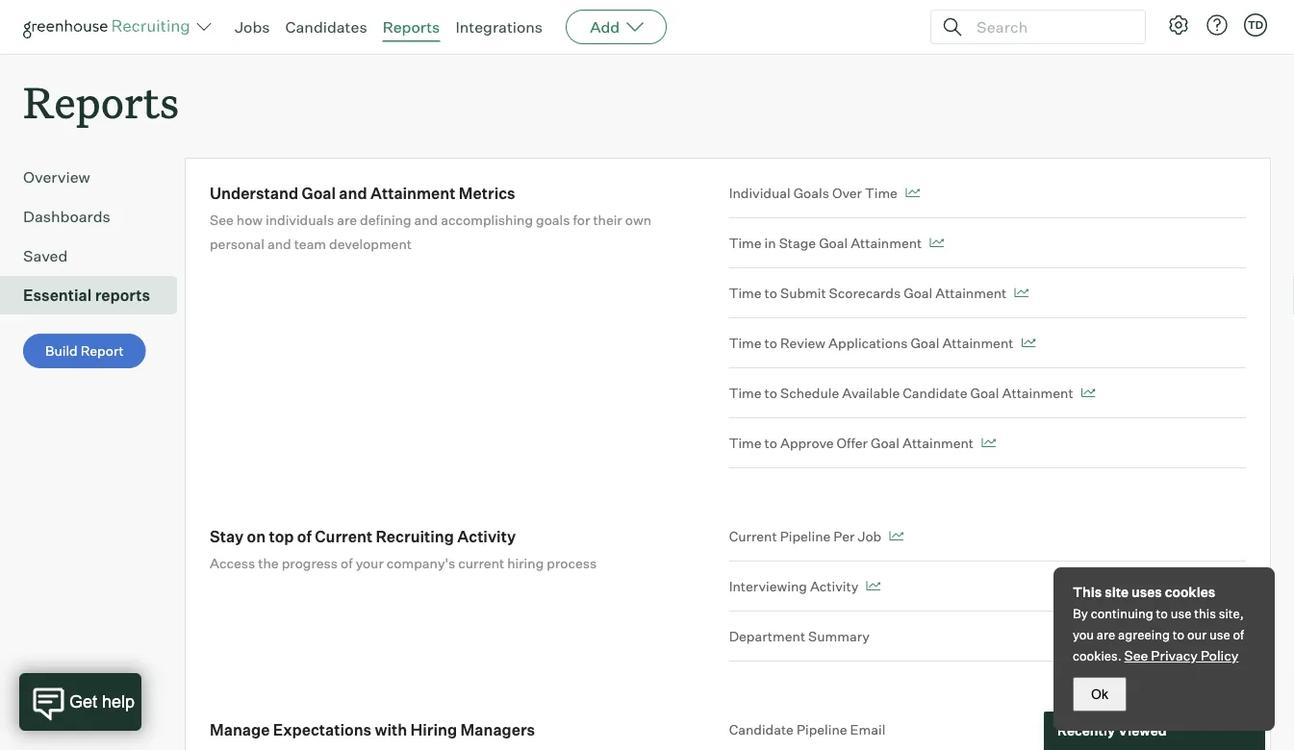 Task type: describe. For each thing, give the bounding box(es) containing it.
department summary link
[[729, 612, 1246, 662]]

integrations link
[[456, 17, 543, 37]]

icon chart image for current pipeline per job
[[889, 532, 904, 542]]

are inside by continuing to use this site, you are agreeing to our use of cookies.
[[1097, 627, 1116, 643]]

recruiting
[[376, 527, 454, 546]]

by continuing to use this site, you are agreeing to our use of cookies.
[[1073, 606, 1244, 664]]

0 horizontal spatial and
[[267, 235, 291, 252]]

to down uses on the right of the page
[[1156, 606, 1168, 622]]

scorecards
[[829, 285, 901, 301]]

icon chart image for time to review applications goal attainment
[[1022, 338, 1036, 348]]

time for time to review applications goal attainment
[[729, 335, 762, 351]]

current
[[458, 555, 504, 572]]

per
[[834, 528, 855, 545]]

to for review
[[765, 335, 778, 351]]

icon chart image for interviewing activity
[[866, 582, 881, 592]]

candidates link
[[285, 17, 367, 37]]

approve
[[780, 435, 834, 452]]

ok button
[[1073, 678, 1127, 712]]

essential reports
[[23, 286, 150, 305]]

icon chart image for time to schedule available candidate goal attainment
[[1081, 389, 1096, 398]]

access
[[210, 555, 255, 572]]

build report
[[45, 343, 124, 360]]

individual goals over time
[[729, 184, 898, 201]]

essential
[[23, 286, 92, 305]]

summary
[[808, 628, 870, 645]]

email
[[850, 721, 886, 738]]

department
[[729, 628, 806, 645]]

stay on top of current recruiting activity access the progress of your company's current hiring process
[[210, 527, 597, 572]]

are inside understand goal and attainment metrics see how individuals are defining and accomplishing goals for their own personal and team development
[[337, 211, 357, 228]]

1 vertical spatial of
[[341, 555, 353, 572]]

this
[[1195, 606, 1216, 622]]

see inside understand goal and attainment metrics see how individuals are defining and accomplishing goals for their own personal and team development
[[210, 211, 234, 228]]

your
[[356, 555, 384, 572]]

activity inside stay on top of current recruiting activity access the progress of your company's current hiring process
[[457, 527, 516, 546]]

to left our
[[1173, 627, 1185, 643]]

pipeline for email
[[797, 721, 847, 738]]

site,
[[1219, 606, 1244, 622]]

interviewing activity
[[729, 578, 859, 595]]

site
[[1105, 584, 1129, 601]]

0 vertical spatial and
[[339, 184, 367, 203]]

td button
[[1240, 10, 1271, 40]]

build
[[45, 343, 78, 360]]

icon chart image for individual goals over time
[[906, 188, 920, 198]]

0 vertical spatial of
[[297, 527, 312, 546]]

time for time to approve offer goal attainment
[[729, 435, 762, 452]]

process
[[547, 555, 597, 572]]

saved link
[[23, 245, 169, 268]]

to for submit
[[765, 285, 778, 301]]

time for time to schedule available candidate goal attainment
[[729, 385, 762, 401]]

essential reports link
[[23, 284, 169, 307]]

dashboards link
[[23, 205, 169, 228]]

schedule
[[780, 385, 839, 401]]

privacy
[[1151, 648, 1198, 665]]

td
[[1248, 18, 1264, 31]]

over
[[832, 184, 862, 201]]

review
[[780, 335, 826, 351]]

on
[[247, 527, 266, 546]]

uses
[[1132, 584, 1162, 601]]

applications
[[829, 335, 908, 351]]

1 horizontal spatial current
[[729, 528, 777, 545]]

1 vertical spatial see
[[1125, 648, 1148, 665]]

time to review applications goal attainment
[[729, 335, 1014, 351]]

goals
[[536, 211, 570, 228]]

greenhouse recruiting image
[[23, 15, 196, 38]]

policy
[[1201, 648, 1239, 665]]

cookies
[[1165, 584, 1216, 601]]

by
[[1073, 606, 1088, 622]]

0 vertical spatial candidate
[[903, 385, 968, 401]]

reports link
[[383, 17, 440, 37]]

jobs link
[[235, 17, 270, 37]]

candidate pipeline email
[[729, 721, 886, 738]]

submit
[[780, 285, 826, 301]]

icon chart image for time to submit scorecards goal attainment
[[1015, 288, 1029, 298]]

in
[[765, 235, 776, 251]]

own
[[625, 211, 652, 228]]

time to schedule available candidate goal attainment
[[729, 385, 1074, 401]]

time right over
[[865, 184, 898, 201]]

report
[[81, 343, 124, 360]]

defining
[[360, 211, 411, 228]]

offer
[[837, 435, 868, 452]]

time for time to submit scorecards goal attainment
[[729, 285, 762, 301]]

understand
[[210, 184, 298, 203]]

dashboards
[[23, 207, 110, 226]]

progress
[[282, 555, 338, 572]]

hiring
[[411, 721, 457, 740]]

add
[[590, 17, 620, 37]]

pipeline for per
[[780, 528, 831, 545]]



Task type: locate. For each thing, give the bounding box(es) containing it.
1 vertical spatial reports
[[23, 73, 179, 130]]

our
[[1187, 627, 1207, 643]]

of
[[297, 527, 312, 546], [341, 555, 353, 572], [1233, 627, 1244, 643]]

manage expectations with hiring managers
[[210, 721, 535, 740]]

0 horizontal spatial activity
[[457, 527, 516, 546]]

0 horizontal spatial see
[[210, 211, 234, 228]]

how
[[237, 211, 263, 228]]

individuals
[[266, 211, 334, 228]]

1 horizontal spatial candidate
[[903, 385, 968, 401]]

continuing
[[1091, 606, 1154, 622]]

0 horizontal spatial reports
[[23, 73, 179, 130]]

you
[[1073, 627, 1094, 643]]

accomplishing
[[441, 211, 533, 228]]

see privacy policy
[[1125, 648, 1239, 665]]

use
[[1171, 606, 1192, 622], [1210, 627, 1231, 643]]

1 horizontal spatial and
[[339, 184, 367, 203]]

with
[[375, 721, 407, 740]]

build report button
[[23, 334, 146, 369]]

to for approve
[[765, 435, 778, 452]]

are right you
[[1097, 627, 1116, 643]]

manage
[[210, 721, 270, 740]]

activity up current
[[457, 527, 516, 546]]

0 vertical spatial activity
[[457, 527, 516, 546]]

time left the in
[[729, 235, 762, 251]]

reports down greenhouse recruiting image
[[23, 73, 179, 130]]

time left approve
[[729, 435, 762, 452]]

metrics
[[459, 184, 516, 203]]

pipeline
[[780, 528, 831, 545], [797, 721, 847, 738]]

1 vertical spatial pipeline
[[797, 721, 847, 738]]

reports
[[383, 17, 440, 37], [23, 73, 179, 130]]

time
[[865, 184, 898, 201], [729, 235, 762, 251], [729, 285, 762, 301], [729, 335, 762, 351], [729, 385, 762, 401], [729, 435, 762, 452]]

to left review
[[765, 335, 778, 351]]

and right 'defining'
[[414, 211, 438, 228]]

2 vertical spatial and
[[267, 235, 291, 252]]

see privacy policy link
[[1125, 648, 1239, 665]]

stay
[[210, 527, 244, 546]]

candidate down department
[[729, 721, 794, 738]]

see down agreeing
[[1125, 648, 1148, 665]]

the
[[258, 555, 279, 572]]

stage
[[779, 235, 816, 251]]

time to approve offer goal attainment
[[729, 435, 974, 452]]

time left submit
[[729, 285, 762, 301]]

job
[[858, 528, 882, 545]]

and left 'team' at left
[[267, 235, 291, 252]]

are up development
[[337, 211, 357, 228]]

td button
[[1244, 13, 1267, 37]]

recently viewed
[[1058, 723, 1167, 740]]

current up interviewing
[[729, 528, 777, 545]]

to
[[765, 285, 778, 301], [765, 335, 778, 351], [765, 385, 778, 401], [765, 435, 778, 452], [1156, 606, 1168, 622], [1173, 627, 1185, 643]]

reports
[[95, 286, 150, 305]]

0 horizontal spatial current
[[315, 527, 373, 546]]

pipeline left email
[[797, 721, 847, 738]]

goal
[[302, 184, 336, 203], [819, 235, 848, 251], [904, 285, 933, 301], [911, 335, 940, 351], [971, 385, 999, 401], [871, 435, 900, 452]]

see
[[210, 211, 234, 228], [1125, 648, 1148, 665]]

expectations
[[273, 721, 372, 740]]

current inside stay on top of current recruiting activity access the progress of your company's current hiring process
[[315, 527, 373, 546]]

for
[[573, 211, 590, 228]]

reports right the candidates at the left of the page
[[383, 17, 440, 37]]

and
[[339, 184, 367, 203], [414, 211, 438, 228], [267, 235, 291, 252]]

0 horizontal spatial candidate
[[729, 721, 794, 738]]

1 vertical spatial use
[[1210, 627, 1231, 643]]

see left how
[[210, 211, 234, 228]]

icon chart image
[[906, 188, 920, 198], [930, 238, 944, 248], [1015, 288, 1029, 298], [1022, 338, 1036, 348], [1081, 389, 1096, 398], [982, 439, 996, 448], [889, 532, 904, 542], [866, 582, 881, 592]]

pipeline left per
[[780, 528, 831, 545]]

0 vertical spatial use
[[1171, 606, 1192, 622]]

0 vertical spatial pipeline
[[780, 528, 831, 545]]

use up policy
[[1210, 627, 1231, 643]]

time to submit scorecards goal attainment
[[729, 285, 1007, 301]]

time in stage goal attainment
[[729, 235, 922, 251]]

current pipeline per job
[[729, 528, 882, 545]]

managers
[[461, 721, 535, 740]]

0 vertical spatial are
[[337, 211, 357, 228]]

of left your
[[341, 555, 353, 572]]

of down the site, at the bottom right of the page
[[1233, 627, 1244, 643]]

add button
[[566, 10, 667, 44]]

0 horizontal spatial use
[[1171, 606, 1192, 622]]

to left approve
[[765, 435, 778, 452]]

1 horizontal spatial activity
[[810, 578, 859, 595]]

1 vertical spatial candidate
[[729, 721, 794, 738]]

0 horizontal spatial of
[[297, 527, 312, 546]]

1 horizontal spatial are
[[1097, 627, 1116, 643]]

viewed
[[1118, 723, 1167, 740]]

of inside by continuing to use this site, you are agreeing to our use of cookies.
[[1233, 627, 1244, 643]]

this
[[1073, 584, 1102, 601]]

top
[[269, 527, 294, 546]]

hiring
[[507, 555, 544, 572]]

0 horizontal spatial are
[[337, 211, 357, 228]]

activity
[[457, 527, 516, 546], [810, 578, 859, 595]]

to left submit
[[765, 285, 778, 301]]

available
[[842, 385, 900, 401]]

2 vertical spatial of
[[1233, 627, 1244, 643]]

2 horizontal spatial of
[[1233, 627, 1244, 643]]

recently
[[1058, 723, 1115, 740]]

jobs
[[235, 17, 270, 37]]

agreeing
[[1118, 627, 1170, 643]]

0 vertical spatial reports
[[383, 17, 440, 37]]

current up your
[[315, 527, 373, 546]]

their
[[593, 211, 622, 228]]

1 vertical spatial activity
[[810, 578, 859, 595]]

are
[[337, 211, 357, 228], [1097, 627, 1116, 643]]

1 vertical spatial and
[[414, 211, 438, 228]]

goal inside understand goal and attainment metrics see how individuals are defining and accomplishing goals for their own personal and team development
[[302, 184, 336, 203]]

0 vertical spatial see
[[210, 211, 234, 228]]

interviewing
[[729, 578, 807, 595]]

use down cookies
[[1171, 606, 1192, 622]]

candidates
[[285, 17, 367, 37]]

understand goal and attainment metrics see how individuals are defining and accomplishing goals for their own personal and team development
[[210, 184, 652, 252]]

ok
[[1091, 687, 1109, 702]]

department summary
[[729, 628, 870, 645]]

attainment
[[371, 184, 456, 203], [851, 235, 922, 251], [936, 285, 1007, 301], [943, 335, 1014, 351], [1002, 385, 1074, 401], [903, 435, 974, 452]]

Search text field
[[972, 13, 1128, 41]]

configure image
[[1167, 13, 1190, 37]]

attainment inside understand goal and attainment metrics see how individuals are defining and accomplishing goals for their own personal and team development
[[371, 184, 456, 203]]

time left review
[[729, 335, 762, 351]]

personal
[[210, 235, 265, 252]]

1 vertical spatial are
[[1097, 627, 1116, 643]]

1 horizontal spatial see
[[1125, 648, 1148, 665]]

individual
[[729, 184, 791, 201]]

candidate right "available"
[[903, 385, 968, 401]]

and up 'defining'
[[339, 184, 367, 203]]

current
[[315, 527, 373, 546], [729, 528, 777, 545]]

this site uses cookies
[[1073, 584, 1216, 601]]

time for time in stage goal attainment
[[729, 235, 762, 251]]

to left the schedule
[[765, 385, 778, 401]]

time left the schedule
[[729, 385, 762, 401]]

to for schedule
[[765, 385, 778, 401]]

activity up summary at the bottom right of the page
[[810, 578, 859, 595]]

icon chart image for time in stage goal attainment
[[930, 238, 944, 248]]

of right top
[[297, 527, 312, 546]]

team
[[294, 235, 326, 252]]

goals
[[794, 184, 829, 201]]

overview
[[23, 168, 90, 187]]

overview link
[[23, 166, 169, 189]]

2 horizontal spatial and
[[414, 211, 438, 228]]

1 horizontal spatial reports
[[383, 17, 440, 37]]

1 horizontal spatial of
[[341, 555, 353, 572]]

integrations
[[456, 17, 543, 37]]

development
[[329, 235, 412, 252]]

icon chart image for time to approve offer goal attainment
[[982, 439, 996, 448]]

1 horizontal spatial use
[[1210, 627, 1231, 643]]



Task type: vqa. For each thing, say whether or not it's contained in the screenshot.
Notifications
no



